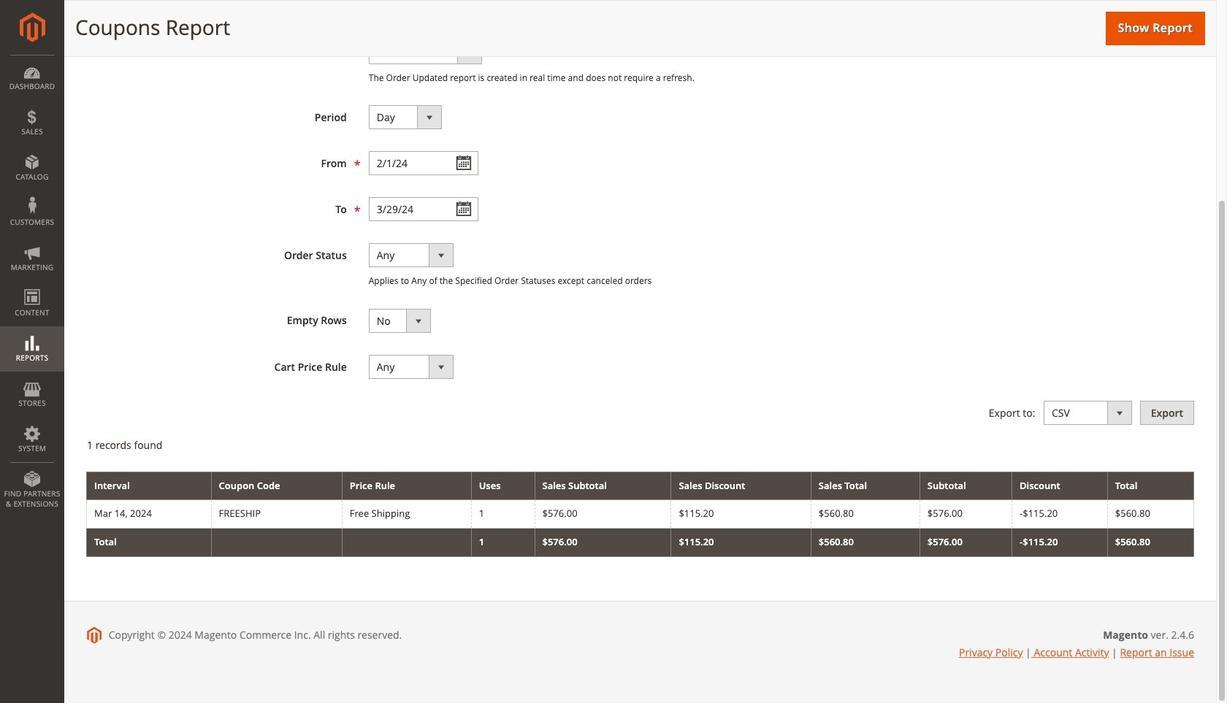 Task type: locate. For each thing, give the bounding box(es) containing it.
None text field
[[369, 151, 478, 176]]

magento admin panel image
[[19, 12, 45, 42]]

menu bar
[[0, 55, 64, 517]]

None text field
[[369, 197, 478, 222]]



Task type: vqa. For each thing, say whether or not it's contained in the screenshot.
MENU
no



